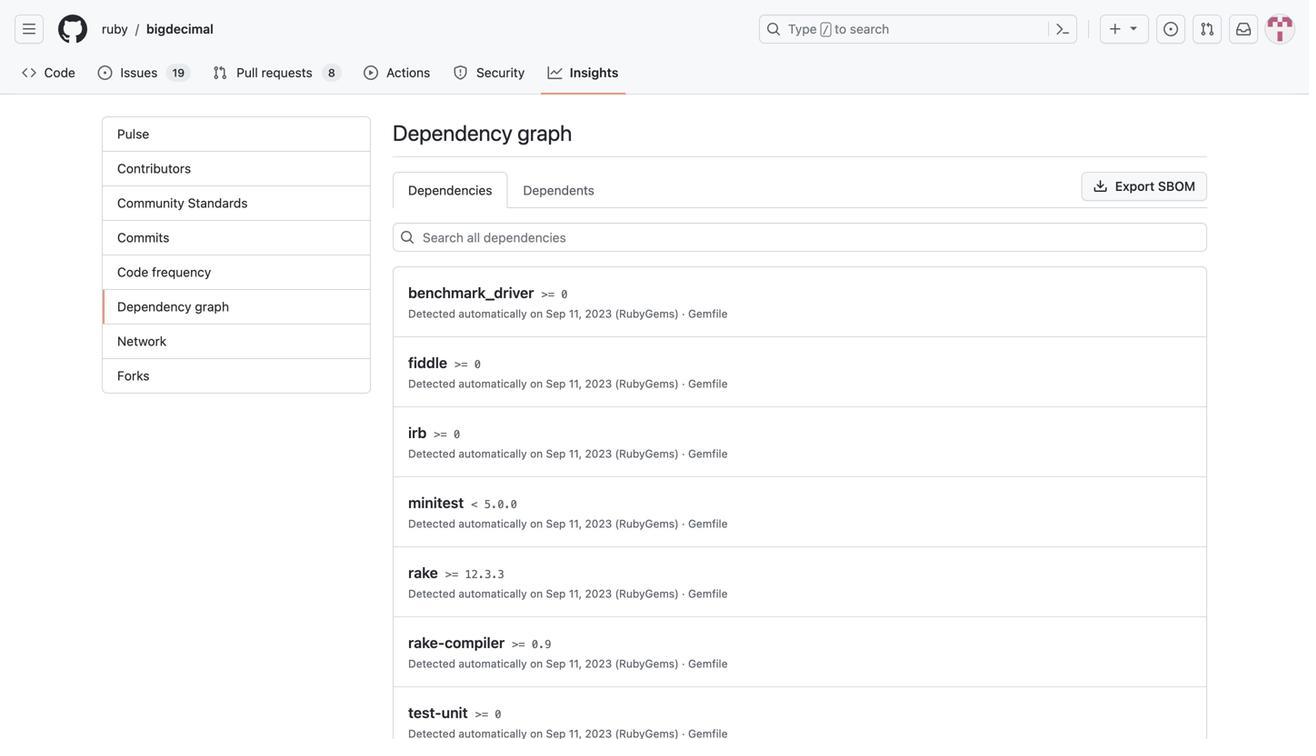 Task type: locate. For each thing, give the bounding box(es) containing it.
on up fiddle >= 0 detected automatically on sep 11, 2023 (rubygems)   · gemfile
[[530, 307, 543, 320]]

detected down fiddle
[[408, 378, 456, 390]]

2 gemfile from the top
[[689, 378, 728, 390]]

5.0.0
[[485, 499, 517, 511]]

1 horizontal spatial git pull request image
[[1201, 22, 1215, 36]]

2 (rubygems) from the top
[[615, 378, 679, 390]]

gemfile inside minitest < 5.0.0 detected automatically on sep 11, 2023 (rubygems)   · gemfile
[[689, 518, 728, 530]]

code down commits
[[117, 265, 149, 280]]

11, inside irb >= 0 detected automatically on sep 11, 2023 (rubygems)   · gemfile
[[569, 448, 582, 460]]

list
[[95, 15, 749, 44]]

sep up 0.9
[[546, 588, 566, 600]]

export sbom
[[1116, 179, 1196, 194]]

>= right rake
[[446, 569, 459, 581]]

1 vertical spatial dependency
[[117, 299, 192, 314]]

commits link
[[103, 221, 370, 256]]

automatically inside rake >= 12.3.3 detected automatically on sep 11, 2023 (rubygems)   · gemfile
[[459, 588, 527, 600]]

· inside irb >= 0 detected automatically on sep 11, 2023 (rubygems)   · gemfile
[[682, 448, 686, 460]]

0 vertical spatial dependency
[[393, 120, 513, 146]]

detected inside fiddle >= 0 detected automatically on sep 11, 2023 (rubygems)   · gemfile
[[408, 378, 456, 390]]

0 horizontal spatial git pull request image
[[213, 65, 228, 80]]

2023 inside benchmark_driver >= 0 detected automatically on sep 11, 2023 (rubygems)   · gemfile
[[585, 307, 612, 320]]

4 on from the top
[[530, 518, 543, 530]]

automatically inside irb >= 0 detected automatically on sep 11, 2023 (rubygems)   · gemfile
[[459, 448, 527, 460]]

3 automatically from the top
[[459, 448, 527, 460]]

11, down rake >= 12.3.3 detected automatically on sep 11, 2023 (rubygems)   · gemfile
[[569, 658, 582, 670]]

4 detected from the top
[[408, 518, 456, 530]]

2023 inside irb >= 0 detected automatically on sep 11, 2023 (rubygems)   · gemfile
[[585, 448, 612, 460]]

1 vertical spatial graph
[[195, 299, 229, 314]]

detected down minitest
[[408, 518, 456, 530]]

sep up fiddle >= 0 detected automatically on sep 11, 2023 (rubygems)   · gemfile
[[546, 307, 566, 320]]

2023 inside minitest < 5.0.0 detected automatically on sep 11, 2023 (rubygems)   · gemfile
[[585, 518, 612, 530]]

contributors link
[[103, 152, 370, 186]]

4 (rubygems) from the top
[[615, 518, 679, 530]]

8
[[328, 66, 335, 79]]

(rubygems) inside rake-compiler >= 0.9 detected automatically on sep 11, 2023 (rubygems)   · gemfile
[[615, 658, 679, 670]]

gemfile link
[[689, 307, 728, 320], [689, 378, 728, 390], [689, 448, 728, 460], [689, 518, 728, 530], [689, 588, 728, 600], [689, 658, 728, 670]]

export sbom link
[[1082, 172, 1208, 201]]

detected down rake-
[[408, 658, 456, 670]]

0 inside fiddle >= 0 detected automatically on sep 11, 2023 (rubygems)   · gemfile
[[475, 358, 481, 371]]

detected inside benchmark_driver >= 0 detected automatically on sep 11, 2023 (rubygems)   · gemfile
[[408, 307, 456, 320]]

/
[[135, 21, 139, 36], [823, 24, 830, 36]]

>=
[[542, 288, 555, 301], [455, 358, 468, 371], [434, 428, 447, 441], [446, 569, 459, 581], [512, 639, 525, 651], [475, 709, 489, 721]]

(rubygems) for minitest
[[615, 518, 679, 530]]

>= inside irb >= 0 detected automatically on sep 11, 2023 (rubygems)   · gemfile
[[434, 428, 447, 441]]

forks link
[[103, 359, 370, 393]]

on inside minitest < 5.0.0 detected automatically on sep 11, 2023 (rubygems)   · gemfile
[[530, 518, 543, 530]]

1 horizontal spatial dependency graph
[[393, 120, 573, 146]]

gemfile link for minitest
[[689, 518, 728, 530]]

5 gemfile from the top
[[689, 588, 728, 600]]

on up rake >= 12.3.3 detected automatically on sep 11, 2023 (rubygems)   · gemfile
[[530, 518, 543, 530]]

4 · from the top
[[682, 518, 686, 530]]

1 2023 from the top
[[585, 307, 612, 320]]

5 2023 from the top
[[585, 588, 612, 600]]

0 vertical spatial graph
[[518, 120, 573, 146]]

ruby / bigdecimal
[[102, 21, 214, 36]]

2 sep from the top
[[546, 378, 566, 390]]

test-unit link
[[408, 702, 468, 724]]

detected down rake link
[[408, 588, 456, 600]]

sep for benchmark_driver
[[546, 307, 566, 320]]

>= for rake
[[446, 569, 459, 581]]

code for code
[[44, 65, 75, 80]]

5 sep from the top
[[546, 588, 566, 600]]

>= right unit
[[475, 709, 489, 721]]

gemfile
[[689, 307, 728, 320], [689, 378, 728, 390], [689, 448, 728, 460], [689, 518, 728, 530], [689, 588, 728, 600], [689, 658, 728, 670]]

sep inside irb >= 0 detected automatically on sep 11, 2023 (rubygems)   · gemfile
[[546, 448, 566, 460]]

sep inside rake >= 12.3.3 detected automatically on sep 11, 2023 (rubygems)   · gemfile
[[546, 588, 566, 600]]

dependency graph down security "link"
[[393, 120, 573, 146]]

· inside fiddle >= 0 detected automatically on sep 11, 2023 (rubygems)   · gemfile
[[682, 378, 686, 390]]

minitest
[[408, 494, 464, 512]]

search
[[850, 21, 890, 36]]

>= right irb
[[434, 428, 447, 441]]

rake-compiler link
[[408, 632, 505, 654]]

3 (rubygems) from the top
[[615, 448, 679, 460]]

(rubygems) inside rake >= 12.3.3 detected automatically on sep 11, 2023 (rubygems)   · gemfile
[[615, 588, 679, 600]]

0 right the "fiddle" link at the left of the page
[[475, 358, 481, 371]]

detected
[[408, 307, 456, 320], [408, 378, 456, 390], [408, 448, 456, 460], [408, 518, 456, 530], [408, 588, 456, 600], [408, 658, 456, 670]]

5 on from the top
[[530, 588, 543, 600]]

automatically
[[459, 307, 527, 320], [459, 378, 527, 390], [459, 448, 527, 460], [459, 518, 527, 530], [459, 588, 527, 600], [459, 658, 527, 670]]

0 vertical spatial code
[[44, 65, 75, 80]]

forks
[[117, 368, 150, 383]]

on for irb
[[530, 448, 543, 460]]

git pull request image for issue opened icon
[[1201, 22, 1215, 36]]

issues
[[121, 65, 158, 80]]

sep up minitest < 5.0.0 detected automatically on sep 11, 2023 (rubygems)   · gemfile
[[546, 448, 566, 460]]

code right code image
[[44, 65, 75, 80]]

(rubygems) inside fiddle >= 0 detected automatically on sep 11, 2023 (rubygems)   · gemfile
[[615, 378, 679, 390]]

type / to search
[[789, 21, 890, 36]]

2 automatically from the top
[[459, 378, 527, 390]]

network
[[117, 334, 167, 349]]

2023 up irb >= 0 detected automatically on sep 11, 2023 (rubygems)   · gemfile
[[585, 378, 612, 390]]

(rubygems)
[[615, 307, 679, 320], [615, 378, 679, 390], [615, 448, 679, 460], [615, 518, 679, 530], [615, 588, 679, 600], [615, 658, 679, 670]]

4 gemfile link from the top
[[689, 518, 728, 530]]

0 for irb
[[454, 428, 460, 441]]

/ inside 'ruby / bigdecimal'
[[135, 21, 139, 36]]

detected for benchmark_driver
[[408, 307, 456, 320]]

sep
[[546, 307, 566, 320], [546, 378, 566, 390], [546, 448, 566, 460], [546, 518, 566, 530], [546, 588, 566, 600], [546, 658, 566, 670]]

rake
[[408, 564, 438, 582]]

5 · from the top
[[682, 588, 686, 600]]

2 gemfile link from the top
[[689, 378, 728, 390]]

on inside rake-compiler >= 0.9 detected automatically on sep 11, 2023 (rubygems)   · gemfile
[[530, 658, 543, 670]]

·
[[682, 307, 686, 320], [682, 378, 686, 390], [682, 448, 686, 460], [682, 518, 686, 530], [682, 588, 686, 600], [682, 658, 686, 670]]

5 gemfile link from the top
[[689, 588, 728, 600]]

on inside benchmark_driver >= 0 detected automatically on sep 11, 2023 (rubygems)   · gemfile
[[530, 307, 543, 320]]

detected down irb link
[[408, 448, 456, 460]]

graph down code frequency "link"
[[195, 299, 229, 314]]

dependents
[[524, 183, 595, 198]]

sep for irb
[[546, 448, 566, 460]]

>= for benchmark_driver
[[542, 288, 555, 301]]

0
[[561, 288, 568, 301], [475, 358, 481, 371], [454, 428, 460, 441], [495, 709, 502, 721]]

11, up irb >= 0 detected automatically on sep 11, 2023 (rubygems)   · gemfile
[[569, 378, 582, 390]]

commits
[[117, 230, 170, 245]]

6 gemfile from the top
[[689, 658, 728, 670]]

detected for rake
[[408, 588, 456, 600]]

on up irb >= 0 detected automatically on sep 11, 2023 (rubygems)   · gemfile
[[530, 378, 543, 390]]

· inside rake >= 12.3.3 detected automatically on sep 11, 2023 (rubygems)   · gemfile
[[682, 588, 686, 600]]

2 detected from the top
[[408, 378, 456, 390]]

dependency down code frequency
[[117, 299, 192, 314]]

· for minitest
[[682, 518, 686, 530]]

detected inside rake-compiler >= 0.9 detected automatically on sep 11, 2023 (rubygems)   · gemfile
[[408, 658, 456, 670]]

11, inside benchmark_driver >= 0 detected automatically on sep 11, 2023 (rubygems)   · gemfile
[[569, 307, 582, 320]]

on inside rake >= 12.3.3 detected automatically on sep 11, 2023 (rubygems)   · gemfile
[[530, 588, 543, 600]]

>= inside fiddle >= 0 detected automatically on sep 11, 2023 (rubygems)   · gemfile
[[455, 358, 468, 371]]

3 sep from the top
[[546, 448, 566, 460]]

2023 up fiddle >= 0 detected automatically on sep 11, 2023 (rubygems)   · gemfile
[[585, 307, 612, 320]]

0 horizontal spatial graph
[[195, 299, 229, 314]]

5 detected from the top
[[408, 588, 456, 600]]

gemfile inside benchmark_driver >= 0 detected automatically on sep 11, 2023 (rubygems)   · gemfile
[[689, 307, 728, 320]]

>= right benchmark_driver link
[[542, 288, 555, 301]]

community
[[117, 196, 184, 211]]

4 gemfile from the top
[[689, 518, 728, 530]]

dependency graph
[[393, 120, 573, 146], [117, 299, 229, 314]]

3 gemfile link from the top
[[689, 448, 728, 460]]

automatically inside fiddle >= 0 detected automatically on sep 11, 2023 (rubygems)   · gemfile
[[459, 378, 527, 390]]

insights link
[[541, 59, 626, 86]]

dependency inside insights element
[[117, 299, 192, 314]]

2023 up rake-compiler >= 0.9 detected automatically on sep 11, 2023 (rubygems)   · gemfile
[[585, 588, 612, 600]]

sep down 0.9
[[546, 658, 566, 670]]

3 on from the top
[[530, 448, 543, 460]]

11, inside rake >= 12.3.3 detected automatically on sep 11, 2023 (rubygems)   · gemfile
[[569, 588, 582, 600]]

sep inside minitest < 5.0.0 detected automatically on sep 11, 2023 (rubygems)   · gemfile
[[546, 518, 566, 530]]

0 horizontal spatial dependency
[[117, 299, 192, 314]]

2023 up minitest < 5.0.0 detected automatically on sep 11, 2023 (rubygems)   · gemfile
[[585, 448, 612, 460]]

dependency graph down frequency at the left top
[[117, 299, 229, 314]]

dependency insights menu element
[[393, 172, 1208, 208]]

0 right irb link
[[454, 428, 460, 441]]

11, for fiddle
[[569, 378, 582, 390]]

automatically inside minitest < 5.0.0 detected automatically on sep 11, 2023 (rubygems)   · gemfile
[[459, 518, 527, 530]]

gemfile for benchmark_driver
[[689, 307, 728, 320]]

>= left 0.9
[[512, 639, 525, 651]]

detected inside minitest < 5.0.0 detected automatically on sep 11, 2023 (rubygems)   · gemfile
[[408, 518, 456, 530]]

gemfile link for rake-compiler
[[689, 658, 728, 670]]

0 vertical spatial git pull request image
[[1201, 22, 1215, 36]]

1 11, from the top
[[569, 307, 582, 320]]

dependency graph inside insights element
[[117, 299, 229, 314]]

11, inside fiddle >= 0 detected automatically on sep 11, 2023 (rubygems)   · gemfile
[[569, 378, 582, 390]]

on for minitest
[[530, 518, 543, 530]]

bigdecimal
[[146, 21, 214, 36]]

dependency
[[393, 120, 513, 146], [117, 299, 192, 314]]

1 automatically from the top
[[459, 307, 527, 320]]

bigdecimal link
[[139, 15, 221, 44]]

0 for fiddle
[[475, 358, 481, 371]]

homepage image
[[58, 15, 87, 44]]

1 on from the top
[[530, 307, 543, 320]]

· for fiddle
[[682, 378, 686, 390]]

rake-
[[408, 635, 445, 652]]

1 vertical spatial dependency graph
[[117, 299, 229, 314]]

4 automatically from the top
[[459, 518, 527, 530]]

/ left to
[[823, 24, 830, 36]]

>= for irb
[[434, 428, 447, 441]]

6 · from the top
[[682, 658, 686, 670]]

1 horizontal spatial code
[[117, 265, 149, 280]]

2023 down rake >= 12.3.3 detected automatically on sep 11, 2023 (rubygems)   · gemfile
[[585, 658, 612, 670]]

code
[[44, 65, 75, 80], [117, 265, 149, 280]]

detected inside rake >= 12.3.3 detected automatically on sep 11, 2023 (rubygems)   · gemfile
[[408, 588, 456, 600]]

detected down benchmark_driver link
[[408, 307, 456, 320]]

6 detected from the top
[[408, 658, 456, 670]]

on down 0.9
[[530, 658, 543, 670]]

0 right unit
[[495, 709, 502, 721]]

irb >= 0 detected automatically on sep 11, 2023 (rubygems)   · gemfile
[[408, 424, 728, 460]]

community standards link
[[103, 186, 370, 221]]

gemfile inside irb >= 0 detected automatically on sep 11, 2023 (rubygems)   · gemfile
[[689, 448, 728, 460]]

automatically inside benchmark_driver >= 0 detected automatically on sep 11, 2023 (rubygems)   · gemfile
[[459, 307, 527, 320]]

2 · from the top
[[682, 378, 686, 390]]

4 sep from the top
[[546, 518, 566, 530]]

1 gemfile link from the top
[[689, 307, 728, 320]]

(rubygems) inside irb >= 0 detected automatically on sep 11, 2023 (rubygems)   · gemfile
[[615, 448, 679, 460]]

sep for fiddle
[[546, 378, 566, 390]]

3 gemfile from the top
[[689, 448, 728, 460]]

11, up rake >= 12.3.3 detected automatically on sep 11, 2023 (rubygems)   · gemfile
[[569, 518, 582, 530]]

6 on from the top
[[530, 658, 543, 670]]

compiler
[[445, 635, 505, 652]]

gemfile for fiddle
[[689, 378, 728, 390]]

gemfile link for fiddle
[[689, 378, 728, 390]]

5 11, from the top
[[569, 588, 582, 600]]

pulse link
[[103, 117, 370, 152]]

· inside benchmark_driver >= 0 detected automatically on sep 11, 2023 (rubygems)   · gemfile
[[682, 307, 686, 320]]

on inside irb >= 0 detected automatically on sep 11, 2023 (rubygems)   · gemfile
[[530, 448, 543, 460]]

git pull request image
[[1201, 22, 1215, 36], [213, 65, 228, 80]]

on up minitest < 5.0.0 detected automatically on sep 11, 2023 (rubygems)   · gemfile
[[530, 448, 543, 460]]

graph up dependents link
[[518, 120, 573, 146]]

3 2023 from the top
[[585, 448, 612, 460]]

1 gemfile from the top
[[689, 307, 728, 320]]

1 vertical spatial code
[[117, 265, 149, 280]]

1 detected from the top
[[408, 307, 456, 320]]

6 automatically from the top
[[459, 658, 527, 670]]

list containing ruby / bigdecimal
[[95, 15, 749, 44]]

5 (rubygems) from the top
[[615, 588, 679, 600]]

detected for fiddle
[[408, 378, 456, 390]]

3 · from the top
[[682, 448, 686, 460]]

3 detected from the top
[[408, 448, 456, 460]]

security link
[[446, 59, 534, 86]]

/ right the ruby
[[135, 21, 139, 36]]

6 (rubygems) from the top
[[615, 658, 679, 670]]

benchmark_driver >= 0 detected automatically on sep 11, 2023 (rubygems)   · gemfile
[[408, 284, 728, 320]]

(rubygems) inside benchmark_driver >= 0 detected automatically on sep 11, 2023 (rubygems)   · gemfile
[[615, 307, 679, 320]]

on for rake
[[530, 588, 543, 600]]

to
[[835, 21, 847, 36]]

frequency
[[152, 265, 211, 280]]

0 inside benchmark_driver >= 0 detected automatically on sep 11, 2023 (rubygems)   · gemfile
[[561, 288, 568, 301]]

2 2023 from the top
[[585, 378, 612, 390]]

gemfile inside rake-compiler >= 0.9 detected automatically on sep 11, 2023 (rubygems)   · gemfile
[[689, 658, 728, 670]]

detected inside irb >= 0 detected automatically on sep 11, 2023 (rubygems)   · gemfile
[[408, 448, 456, 460]]

gemfile inside rake >= 12.3.3 detected automatically on sep 11, 2023 (rubygems)   · gemfile
[[689, 588, 728, 600]]

sep up rake >= 12.3.3 detected automatically on sep 11, 2023 (rubygems)   · gemfile
[[546, 518, 566, 530]]

1 horizontal spatial /
[[823, 24, 830, 36]]

irb
[[408, 424, 427, 442]]

code inside code frequency "link"
[[117, 265, 149, 280]]

6 11, from the top
[[569, 658, 582, 670]]

on for benchmark_driver
[[530, 307, 543, 320]]

sep inside fiddle >= 0 detected automatically on sep 11, 2023 (rubygems)   · gemfile
[[546, 378, 566, 390]]

git pull request image left pull
[[213, 65, 228, 80]]

>= inside rake >= 12.3.3 detected automatically on sep 11, 2023 (rubygems)   · gemfile
[[446, 569, 459, 581]]

4 11, from the top
[[569, 518, 582, 530]]

0 for benchmark_driver
[[561, 288, 568, 301]]

on inside fiddle >= 0 detected automatically on sep 11, 2023 (rubygems)   · gemfile
[[530, 378, 543, 390]]

1 · from the top
[[682, 307, 686, 320]]

11, for irb
[[569, 448, 582, 460]]

4 2023 from the top
[[585, 518, 612, 530]]

2023 up rake >= 12.3.3 detected automatically on sep 11, 2023 (rubygems)   · gemfile
[[585, 518, 612, 530]]

irb link
[[408, 422, 427, 444]]

2023
[[585, 307, 612, 320], [585, 378, 612, 390], [585, 448, 612, 460], [585, 518, 612, 530], [585, 588, 612, 600], [585, 658, 612, 670]]

>= right the "fiddle" link at the left of the page
[[455, 358, 468, 371]]

git pull request image right issue opened icon
[[1201, 22, 1215, 36]]

benchmark_driver link
[[408, 282, 534, 304]]

graph
[[518, 120, 573, 146], [195, 299, 229, 314]]

11, up minitest < 5.0.0 detected automatically on sep 11, 2023 (rubygems)   · gemfile
[[569, 448, 582, 460]]

triangle down image
[[1127, 20, 1142, 35]]

2023 for minitest
[[585, 518, 612, 530]]

11, up fiddle >= 0 detected automatically on sep 11, 2023 (rubygems)   · gemfile
[[569, 307, 582, 320]]

6 2023 from the top
[[585, 658, 612, 670]]

requests
[[262, 65, 313, 80]]

11,
[[569, 307, 582, 320], [569, 378, 582, 390], [569, 448, 582, 460], [569, 518, 582, 530], [569, 588, 582, 600], [569, 658, 582, 670]]

fiddle >= 0 detected automatically on sep 11, 2023 (rubygems)   · gemfile
[[408, 354, 728, 390]]

issue opened image
[[98, 65, 112, 80]]

(rubygems) inside minitest < 5.0.0 detected automatically on sep 11, 2023 (rubygems)   · gemfile
[[615, 518, 679, 530]]

0.9
[[532, 639, 552, 651]]

automatically for benchmark_driver
[[459, 307, 527, 320]]

>= inside benchmark_driver >= 0 detected automatically on sep 11, 2023 (rubygems)   · gemfile
[[542, 288, 555, 301]]

automatically inside rake-compiler >= 0.9 detected automatically on sep 11, 2023 (rubygems)   · gemfile
[[459, 658, 527, 670]]

11, up rake-compiler >= 0.9 detected automatically on sep 11, 2023 (rubygems)   · gemfile
[[569, 588, 582, 600]]

1 sep from the top
[[546, 307, 566, 320]]

2023 inside rake >= 12.3.3 detected automatically on sep 11, 2023 (rubygems)   · gemfile
[[585, 588, 612, 600]]

type
[[789, 21, 817, 36]]

2 on from the top
[[530, 378, 543, 390]]

6 gemfile link from the top
[[689, 658, 728, 670]]

2023 for irb
[[585, 448, 612, 460]]

sep up irb >= 0 detected automatically on sep 11, 2023 (rubygems)   · gemfile
[[546, 378, 566, 390]]

2023 inside rake-compiler >= 0.9 detected automatically on sep 11, 2023 (rubygems)   · gemfile
[[585, 658, 612, 670]]

0 up fiddle >= 0 detected automatically on sep 11, 2023 (rubygems)   · gemfile
[[561, 288, 568, 301]]

11, inside minitest < 5.0.0 detected automatically on sep 11, 2023 (rubygems)   · gemfile
[[569, 518, 582, 530]]

git pull request image for issue opened image
[[213, 65, 228, 80]]

/ inside type / to search
[[823, 24, 830, 36]]

5 automatically from the top
[[459, 588, 527, 600]]

1 vertical spatial git pull request image
[[213, 65, 228, 80]]

dependency graph link
[[103, 290, 370, 325]]

0 horizontal spatial code
[[44, 65, 75, 80]]

dependency up dependencies link
[[393, 120, 513, 146]]

dependencies link
[[393, 172, 508, 208]]

code inside code link
[[44, 65, 75, 80]]

0 horizontal spatial /
[[135, 21, 139, 36]]

2 11, from the top
[[569, 378, 582, 390]]

1 (rubygems) from the top
[[615, 307, 679, 320]]

sep inside benchmark_driver >= 0 detected automatically on sep 11, 2023 (rubygems)   · gemfile
[[546, 307, 566, 320]]

3 11, from the top
[[569, 448, 582, 460]]

0 horizontal spatial dependency graph
[[117, 299, 229, 314]]

0 inside irb >= 0 detected automatically on sep 11, 2023 (rubygems)   · gemfile
[[454, 428, 460, 441]]

graph inside insights element
[[195, 299, 229, 314]]

6 sep from the top
[[546, 658, 566, 670]]

on
[[530, 307, 543, 320], [530, 378, 543, 390], [530, 448, 543, 460], [530, 518, 543, 530], [530, 588, 543, 600], [530, 658, 543, 670]]

on up 0.9
[[530, 588, 543, 600]]

gemfile inside fiddle >= 0 detected automatically on sep 11, 2023 (rubygems)   · gemfile
[[689, 378, 728, 390]]

· inside minitest < 5.0.0 detected automatically on sep 11, 2023 (rubygems)   · gemfile
[[682, 518, 686, 530]]

2023 inside fiddle >= 0 detected automatically on sep 11, 2023 (rubygems)   · gemfile
[[585, 378, 612, 390]]

dependencies
[[408, 183, 493, 198]]



Task type: vqa. For each thing, say whether or not it's contained in the screenshot.


Task type: describe. For each thing, give the bounding box(es) containing it.
>= inside test-unit >= 0
[[475, 709, 489, 721]]

11, inside rake-compiler >= 0.9 detected automatically on sep 11, 2023 (rubygems)   · gemfile
[[569, 658, 582, 670]]

automatically for minitest
[[459, 518, 527, 530]]

on for fiddle
[[530, 378, 543, 390]]

ruby
[[102, 21, 128, 36]]

sep inside rake-compiler >= 0.9 detected automatically on sep 11, 2023 (rubygems)   · gemfile
[[546, 658, 566, 670]]

sep for minitest
[[546, 518, 566, 530]]

gemfile link for rake
[[689, 588, 728, 600]]

plus image
[[1109, 22, 1123, 36]]

minitest link
[[408, 492, 464, 514]]

minitest < 5.0.0 detected automatically on sep 11, 2023 (rubygems)   · gemfile
[[408, 494, 728, 530]]

community standards
[[117, 196, 248, 211]]

gemfile link for irb
[[689, 448, 728, 460]]

fiddle link
[[408, 352, 448, 374]]

(rubygems) for irb
[[615, 448, 679, 460]]

2023 for rake
[[585, 588, 612, 600]]

rake link
[[408, 562, 438, 584]]

gemfile link for benchmark_driver
[[689, 307, 728, 320]]

2023 for fiddle
[[585, 378, 612, 390]]

pull
[[237, 65, 258, 80]]

ruby link
[[95, 15, 135, 44]]

automatically for irb
[[459, 448, 527, 460]]

pulse
[[117, 126, 149, 141]]

sep for rake
[[546, 588, 566, 600]]

insights
[[570, 65, 619, 80]]

rake-compiler >= 0.9 detected automatically on sep 11, 2023 (rubygems)   · gemfile
[[408, 635, 728, 670]]

/ for type
[[823, 24, 830, 36]]

detected for minitest
[[408, 518, 456, 530]]

automatically for rake
[[459, 588, 527, 600]]

/ for ruby
[[135, 21, 139, 36]]

code link
[[15, 59, 83, 86]]

11, for rake
[[569, 588, 582, 600]]

code for code frequency
[[117, 265, 149, 280]]

security
[[477, 65, 525, 80]]

2023 for benchmark_driver
[[585, 307, 612, 320]]

· for benchmark_driver
[[682, 307, 686, 320]]

gemfile for irb
[[689, 448, 728, 460]]

command palette image
[[1056, 22, 1071, 36]]

11, for minitest
[[569, 518, 582, 530]]

gemfile for rake
[[689, 588, 728, 600]]

(rubygems) for rake
[[615, 588, 679, 600]]

code image
[[22, 65, 36, 80]]

test-unit >= 0
[[408, 705, 502, 722]]

issue opened image
[[1164, 22, 1179, 36]]

search image
[[400, 230, 415, 245]]

shield image
[[454, 65, 468, 80]]

play image
[[364, 65, 378, 80]]

fiddle
[[408, 354, 448, 372]]

code frequency
[[117, 265, 211, 280]]

>= for fiddle
[[455, 358, 468, 371]]

12.3.3
[[465, 569, 505, 581]]

0 inside test-unit >= 0
[[495, 709, 502, 721]]

dependents link
[[508, 172, 610, 208]]

· for irb
[[682, 448, 686, 460]]

code frequency link
[[103, 256, 370, 290]]

automatically for fiddle
[[459, 378, 527, 390]]

graph image
[[548, 65, 563, 80]]

<
[[471, 499, 478, 511]]

detected for irb
[[408, 448, 456, 460]]

1 horizontal spatial dependency
[[393, 120, 513, 146]]

actions
[[387, 65, 431, 80]]

19
[[172, 66, 185, 79]]

download image
[[1094, 179, 1109, 194]]

· inside rake-compiler >= 0.9 detected automatically on sep 11, 2023 (rubygems)   · gemfile
[[682, 658, 686, 670]]

notifications image
[[1237, 22, 1252, 36]]

pull requests
[[237, 65, 313, 80]]

test-
[[408, 705, 442, 722]]

Search all dependencies text field
[[393, 223, 1208, 252]]

insights element
[[102, 116, 371, 394]]

(rubygems) for benchmark_driver
[[615, 307, 679, 320]]

export
[[1116, 179, 1155, 194]]

0 vertical spatial dependency graph
[[393, 120, 573, 146]]

standards
[[188, 196, 248, 211]]

network link
[[103, 325, 370, 359]]

contributors
[[117, 161, 191, 176]]

(rubygems) for fiddle
[[615, 378, 679, 390]]

sbom
[[1159, 179, 1196, 194]]

>= inside rake-compiler >= 0.9 detected automatically on sep 11, 2023 (rubygems)   · gemfile
[[512, 639, 525, 651]]

actions link
[[356, 59, 439, 86]]

11, for benchmark_driver
[[569, 307, 582, 320]]

benchmark_driver
[[408, 284, 534, 302]]

gemfile for minitest
[[689, 518, 728, 530]]

1 horizontal spatial graph
[[518, 120, 573, 146]]

· for rake
[[682, 588, 686, 600]]

rake >= 12.3.3 detected automatically on sep 11, 2023 (rubygems)   · gemfile
[[408, 564, 728, 600]]

unit
[[442, 705, 468, 722]]



